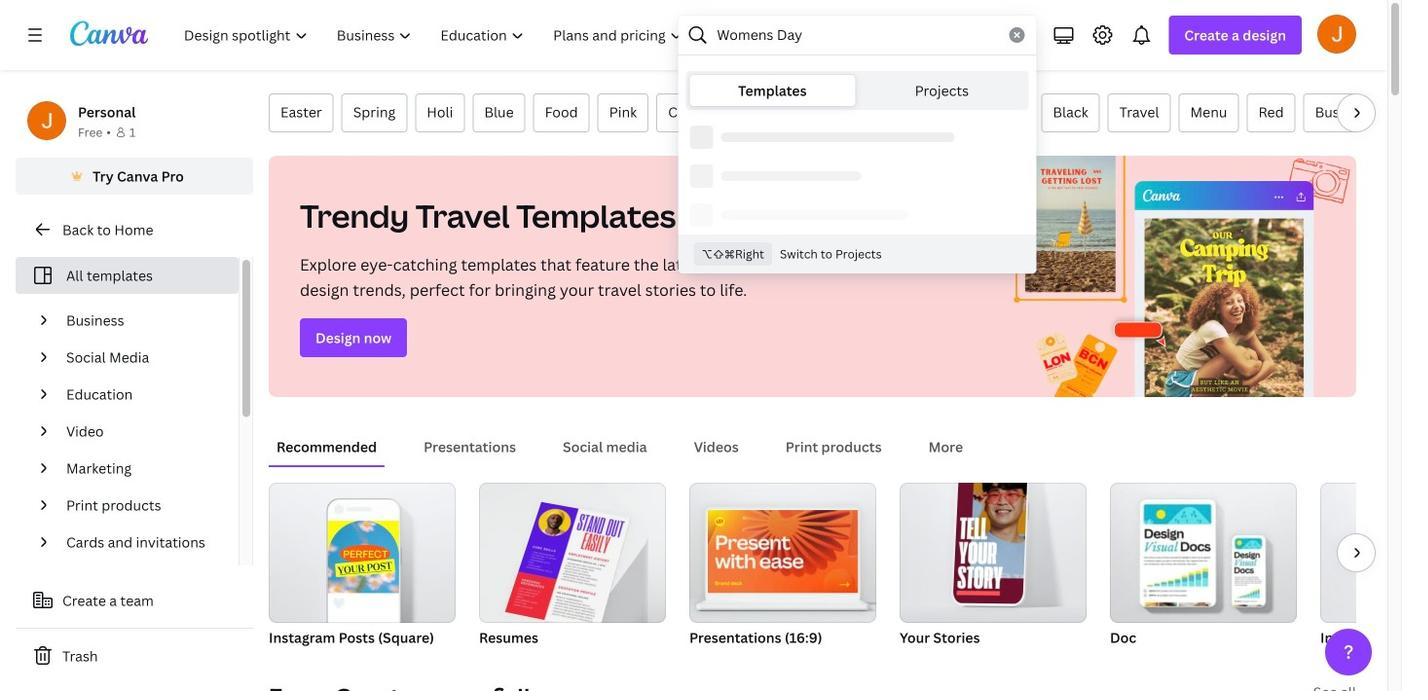 Task type: vqa. For each thing, say whether or not it's contained in the screenshot.
the while
no



Task type: locate. For each thing, give the bounding box(es) containing it.
your story image
[[953, 471, 1028, 604], [900, 483, 1087, 623]]

top level navigation element
[[171, 16, 756, 55]]

doc image
[[1110, 483, 1297, 623], [1110, 483, 1297, 623]]

instagram post (square) image
[[269, 483, 456, 623], [328, 521, 399, 593]]

Search search field
[[717, 17, 998, 54]]

presentation (16:9) image
[[689, 483, 876, 623], [708, 510, 858, 593]]

resume image
[[479, 483, 666, 623], [505, 502, 630, 632]]

None search field
[[678, 16, 1037, 274]]



Task type: describe. For each thing, give the bounding box(es) containing it.
instagram story image
[[1321, 483, 1402, 623]]

trendy travel templates image
[[994, 156, 1357, 397]]

jeremy miller image
[[1318, 14, 1357, 53]]



